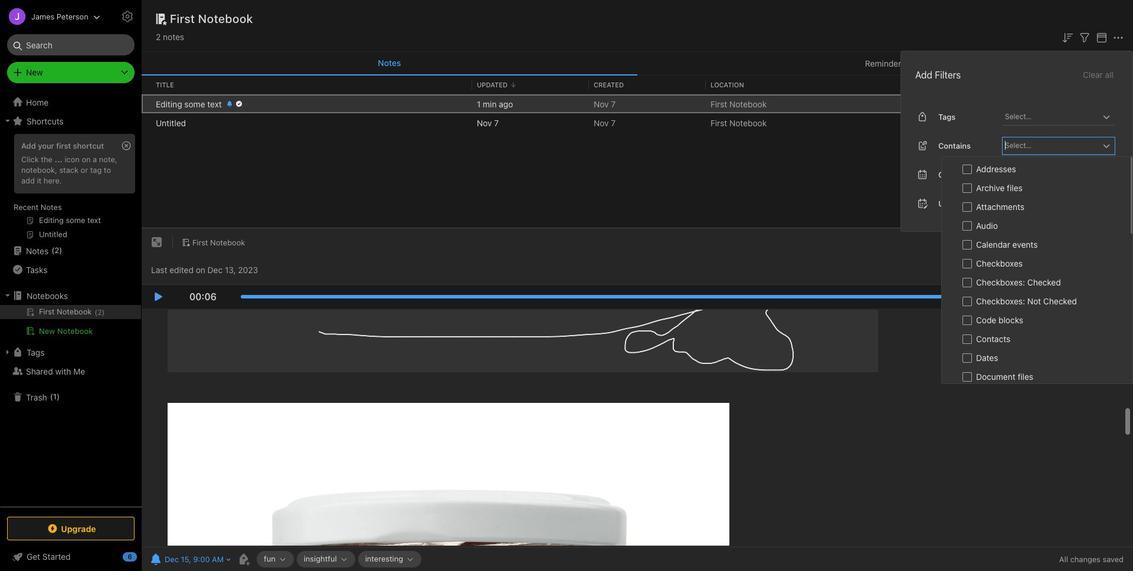 Task type: vqa. For each thing, say whether or not it's contained in the screenshot.
to
yes



Task type: describe. For each thing, give the bounding box(es) containing it.
add
[[21, 176, 35, 185]]

notes
[[163, 32, 184, 42]]

code blocks
[[977, 315, 1024, 325]]

first notebook button
[[178, 235, 249, 251]]

15,
[[181, 555, 191, 565]]

james peterson
[[31, 12, 88, 21]]

first notebook inside button
[[193, 238, 245, 247]]

Sort options field
[[1061, 30, 1075, 45]]

( for trash
[[50, 392, 53, 402]]

Select2307 checkbox
[[963, 165, 973, 174]]

new notebook
[[39, 327, 93, 336]]

fun,
[[925, 99, 940, 109]]

tasks
[[26, 265, 47, 275]]

insightful,
[[942, 99, 980, 109]]

calendar events
[[977, 240, 1038, 250]]

text
[[207, 99, 222, 109]]

settings image
[[120, 9, 135, 24]]

6
[[128, 553, 132, 561]]

it
[[37, 176, 42, 185]]

add for add your first shortcut
[[21, 141, 36, 151]]

1 horizontal spatial 1
[[477, 99, 481, 109]]

first
[[56, 141, 71, 151]]

files for document files
[[1018, 372, 1034, 382]]

expand tags image
[[3, 348, 12, 357]]

untitled
[[156, 118, 186, 128]]

1 vertical spatial checked
[[1044, 296, 1078, 306]]

notes for notes
[[378, 58, 401, 68]]

or
[[81, 165, 88, 175]]

code
[[977, 315, 997, 325]]

new notebook group
[[0, 305, 141, 343]]

Contains field
[[1003, 137, 1116, 155]]

tab list containing notes
[[142, 52, 1134, 76]]

checkboxes: for checkboxes: checked
[[977, 277, 1026, 287]]

dec 15, 9:00 am
[[165, 555, 224, 565]]

dec inside popup button
[[165, 555, 179, 565]]

saved
[[1103, 555, 1124, 565]]

tag
[[90, 165, 102, 175]]

fun button
[[257, 552, 294, 568]]

tags inside tags button
[[27, 348, 45, 358]]

here.
[[44, 176, 62, 185]]

Select2316 checkbox
[[963, 335, 973, 344]]

new notebook button
[[0, 324, 141, 338]]

group containing add your first shortcut
[[0, 131, 141, 246]]

contacts
[[977, 334, 1011, 344]]

click
[[21, 155, 39, 164]]

location
[[711, 81, 744, 88]]

fun, insightful, interesting cell
[[921, 94, 1134, 113]]

( 2 )
[[95, 308, 105, 317]]

click the ...
[[21, 155, 63, 164]]

audio
[[977, 221, 998, 231]]

insightful button
[[297, 552, 355, 568]]

editing some text
[[156, 99, 222, 109]]

fun
[[264, 555, 276, 564]]

get
[[27, 552, 40, 562]]

more actions image
[[1112, 31, 1126, 45]]

new for new notebook
[[39, 327, 55, 336]]

all
[[1106, 70, 1114, 80]]

notes button
[[142, 52, 638, 76]]

upgrade button
[[7, 517, 135, 541]]

trash
[[26, 392, 47, 402]]

Account field
[[0, 5, 100, 28]]

on inside the icon on a note, notebook, stack or tag to add it here.
[[82, 155, 91, 164]]

add filters image
[[1078, 31, 1092, 45]]

notes ( 2 )
[[26, 246, 62, 256]]

icon on a note, notebook, stack or tag to add it here.
[[21, 155, 117, 185]]

2 inside notes ( 2 )
[[55, 246, 59, 255]]

all changes saved
[[1060, 555, 1124, 565]]

Select2315 checkbox
[[963, 316, 973, 325]]

1 inside trash ( 1 )
[[53, 392, 57, 402]]

shortcut
[[73, 141, 104, 151]]

shared with me link
[[0, 362, 141, 381]]

Select2310 checkbox
[[963, 221, 973, 231]]

reminders button
[[638, 52, 1134, 76]]

clear all button
[[1082, 68, 1116, 82]]

View options field
[[1092, 30, 1110, 45]]

2 notes
[[156, 32, 184, 42]]

notebook inside note window element
[[210, 238, 245, 247]]

the
[[41, 155, 53, 164]]

addresses
[[977, 164, 1017, 174]]

expand notebooks image
[[3, 291, 12, 301]]

shared with me
[[26, 366, 85, 376]]

Select2312 checkbox
[[963, 259, 973, 268]]

notebooks link
[[0, 286, 141, 305]]

notes for notes ( 2 )
[[26, 246, 49, 256]]

fun Tag actions field
[[276, 556, 287, 564]]

blocks
[[999, 315, 1024, 325]]

not
[[1028, 296, 1042, 306]]

last
[[151, 265, 167, 275]]

Add filters field
[[1078, 30, 1092, 45]]

home
[[26, 97, 49, 107]]

( inside new notebook group
[[95, 308, 98, 317]]

min
[[483, 99, 497, 109]]

only you
[[1022, 238, 1053, 247]]

Select2314 checkbox
[[963, 297, 973, 306]]

0 vertical spatial 2
[[156, 32, 161, 42]]

a
[[93, 155, 97, 164]]

clear all
[[1084, 70, 1114, 80]]

stack
[[59, 165, 79, 175]]

events
[[1013, 240, 1038, 250]]

...
[[55, 155, 63, 164]]

new for new
[[26, 67, 43, 77]]

 input text field
[[1004, 137, 1100, 154]]

recent
[[14, 203, 39, 212]]

new button
[[7, 62, 135, 83]]

am
[[212, 555, 224, 565]]

9:00
[[193, 555, 210, 565]]

dates
[[977, 353, 999, 363]]

interesting inside button
[[365, 555, 403, 564]]

with
[[55, 366, 71, 376]]



Task type: locate. For each thing, give the bounding box(es) containing it.
tags button
[[0, 343, 141, 362]]

tab list
[[142, 52, 1134, 76]]

0 vertical spatial checked
[[1028, 277, 1062, 287]]

row group containing editing some text
[[142, 94, 1134, 132]]

0 horizontal spatial dec
[[165, 555, 179, 565]]

0 vertical spatial add
[[916, 70, 933, 80]]

1 vertical spatial updated
[[939, 199, 970, 208]]

0 vertical spatial cell
[[142, 94, 151, 113]]

Note Editor text field
[[142, 309, 1134, 547]]

Select2318 checkbox
[[963, 372, 973, 382]]

row group
[[142, 94, 1134, 132], [942, 157, 1131, 572]]

notebook,
[[21, 165, 57, 175]]

tasks button
[[0, 260, 141, 279]]

files up attachments
[[1008, 183, 1023, 193]]

1 vertical spatial on
[[196, 265, 205, 275]]

me
[[73, 366, 85, 376]]

0 vertical spatial new
[[26, 67, 43, 77]]

2 vertical spatial 2
[[98, 308, 102, 317]]

only
[[1022, 238, 1038, 247]]

Select2317 checkbox
[[963, 353, 973, 363]]

checkboxes: checked
[[977, 277, 1062, 287]]

Tags field
[[1003, 109, 1116, 126]]

0 vertical spatial on
[[82, 155, 91, 164]]

1 vertical spatial cell
[[0, 305, 141, 319]]

0 vertical spatial interesting
[[982, 99, 1023, 109]]

some
[[184, 99, 205, 109]]

insightful
[[304, 555, 337, 564]]

1 horizontal spatial cell
[[142, 94, 151, 113]]

last edited on dec 13, 2023
[[151, 265, 258, 275]]

notebook
[[198, 12, 253, 25], [730, 99, 767, 109], [730, 118, 767, 128], [210, 238, 245, 247], [57, 327, 93, 336]]

checkboxes: not checked
[[977, 296, 1078, 306]]

tags down insightful,
[[939, 112, 956, 121]]

1 vertical spatial row group
[[942, 157, 1131, 572]]

shortcuts
[[27, 116, 64, 126]]

add your first shortcut
[[21, 141, 104, 151]]

icon
[[65, 155, 80, 164]]

interesting inside "cell"
[[982, 99, 1023, 109]]

 input text field
[[1004, 109, 1100, 125]]

0 horizontal spatial on
[[82, 155, 91, 164]]

0 horizontal spatial 2
[[55, 246, 59, 255]]

add filters
[[916, 70, 962, 80]]

1 vertical spatial (
[[95, 308, 98, 317]]

0 vertical spatial checkboxes:
[[977, 277, 1026, 287]]

1 horizontal spatial add
[[916, 70, 933, 80]]

on inside note window element
[[196, 265, 205, 275]]

row group containing addresses
[[942, 157, 1131, 572]]

2 checkboxes: from the top
[[977, 296, 1026, 306]]

clear
[[1084, 70, 1104, 80]]

notes inside notes ( 2 )
[[26, 246, 49, 256]]

1 horizontal spatial interesting
[[982, 99, 1023, 109]]

Edit reminder field
[[148, 552, 232, 568]]

0 horizontal spatial tags
[[27, 348, 45, 358]]

notebooks
[[27, 291, 68, 301]]

dec left 13,
[[208, 265, 223, 275]]

tags
[[939, 112, 956, 121], [27, 348, 45, 358]]

1 vertical spatial files
[[1018, 372, 1034, 382]]

home link
[[0, 93, 142, 112]]

) inside trash ( 1 )
[[57, 392, 60, 402]]

note window element
[[142, 229, 1134, 572]]

tags up shared
[[27, 348, 45, 358]]

0 horizontal spatial created
[[594, 81, 624, 88]]

Select2309 checkbox
[[963, 202, 973, 212]]

attachments
[[977, 202, 1025, 212]]

checkboxes: up code blocks
[[977, 296, 1026, 306]]

Select2311 checkbox
[[963, 240, 973, 250]]

)
[[59, 246, 62, 255], [102, 308, 105, 317], [57, 392, 60, 402]]

1 min ago
[[477, 99, 513, 109]]

notebook inside group
[[57, 327, 93, 336]]

all
[[1060, 555, 1069, 565]]

0 vertical spatial 1
[[477, 99, 481, 109]]

interesting button
[[358, 552, 422, 568]]

1 horizontal spatial created
[[939, 170, 968, 179]]

( right trash
[[50, 392, 53, 402]]

0 vertical spatial created
[[594, 81, 624, 88]]

interesting Tag actions field
[[403, 556, 415, 564]]

calendar
[[977, 240, 1011, 250]]

1 vertical spatial )
[[102, 308, 105, 317]]

checkboxes: for checkboxes: not checked
[[977, 296, 1026, 306]]

cell containing (
[[0, 305, 141, 319]]

) for trash
[[57, 392, 60, 402]]

dec left 15,
[[165, 555, 179, 565]]

0 horizontal spatial updated
[[477, 81, 508, 88]]

recent notes
[[14, 203, 62, 212]]

( for notes
[[52, 246, 55, 255]]

click to collapse image
[[137, 550, 146, 564]]

Search text field
[[15, 34, 126, 56]]

dec
[[208, 265, 223, 275], [165, 555, 179, 565]]

archive files
[[977, 183, 1023, 193]]

2 down "notebooks" link
[[98, 308, 102, 317]]

1 checkboxes: from the top
[[977, 277, 1026, 287]]

files right document
[[1018, 372, 1034, 382]]

2 up tasks button
[[55, 246, 59, 255]]

notes inside notes button
[[378, 58, 401, 68]]

13,
[[225, 265, 236, 275]]

notes
[[378, 58, 401, 68], [41, 203, 62, 212], [26, 246, 49, 256]]

on left a
[[82, 155, 91, 164]]

1 horizontal spatial on
[[196, 265, 205, 275]]

files
[[1008, 183, 1023, 193], [1018, 372, 1034, 382]]

you
[[1040, 238, 1053, 247]]

note,
[[99, 155, 117, 164]]

1 vertical spatial tags
[[27, 348, 45, 358]]

( down "notebooks" link
[[95, 308, 98, 317]]

get started
[[27, 552, 71, 562]]

shared
[[26, 366, 53, 376]]

0 vertical spatial )
[[59, 246, 62, 255]]

checked right not
[[1044, 296, 1078, 306]]

) right trash
[[57, 392, 60, 402]]

0 vertical spatial notes
[[378, 58, 401, 68]]

checkboxes: down checkboxes
[[977, 277, 1026, 287]]

Help and Learning task checklist field
[[0, 548, 142, 567]]

1 horizontal spatial dec
[[208, 265, 223, 275]]

interesting right insightful,
[[982, 99, 1023, 109]]

insightful Tag actions field
[[337, 556, 348, 564]]

checked up not
[[1028, 277, 1062, 287]]

0 horizontal spatial cell
[[0, 305, 141, 319]]

1 vertical spatial created
[[939, 170, 968, 179]]

peterson
[[57, 12, 88, 21]]

updated
[[477, 81, 508, 88], [939, 199, 970, 208]]

1 right trash
[[53, 392, 57, 402]]

add for add filters
[[916, 70, 933, 80]]

2023
[[238, 265, 258, 275]]

checkboxes
[[977, 259, 1023, 269]]

2 left notes at top left
[[156, 32, 161, 42]]

new inside button
[[39, 327, 55, 336]]

1 left "min"
[[477, 99, 481, 109]]

0 horizontal spatial add
[[21, 141, 36, 151]]

files for archive files
[[1008, 183, 1023, 193]]

new up tags button
[[39, 327, 55, 336]]

first inside button
[[193, 238, 208, 247]]

updated up "min"
[[477, 81, 508, 88]]

1 vertical spatial notes
[[41, 203, 62, 212]]

created
[[594, 81, 624, 88], [939, 170, 968, 179]]

0 vertical spatial (
[[52, 246, 55, 255]]

tree containing home
[[0, 93, 142, 507]]

0 vertical spatial row group
[[142, 94, 1134, 132]]

nov
[[594, 99, 609, 109], [477, 118, 492, 128], [594, 118, 609, 128]]

updated down select2308 option
[[939, 199, 970, 208]]

1 horizontal spatial 2
[[98, 308, 102, 317]]

) for notes
[[59, 246, 62, 255]]

upgrade
[[61, 524, 96, 534]]

changes
[[1071, 555, 1101, 565]]

0 vertical spatial files
[[1008, 183, 1023, 193]]

your
[[38, 141, 54, 151]]

on right edited
[[196, 265, 205, 275]]

( inside trash ( 1 )
[[50, 392, 53, 402]]

1 horizontal spatial updated
[[939, 199, 970, 208]]

) down "notebooks" link
[[102, 308, 105, 317]]

1 vertical spatial interesting
[[365, 555, 403, 564]]

2 vertical spatial (
[[50, 392, 53, 402]]

filters
[[936, 70, 962, 80]]

add up click
[[21, 141, 36, 151]]

new inside popup button
[[26, 67, 43, 77]]

2 horizontal spatial 2
[[156, 32, 161, 42]]

cell left editing
[[142, 94, 151, 113]]

add tag image
[[237, 553, 251, 567]]

1 vertical spatial new
[[39, 327, 55, 336]]

(
[[52, 246, 55, 255], [95, 308, 98, 317], [50, 392, 53, 402]]

0 vertical spatial tags
[[939, 112, 956, 121]]

None search field
[[15, 34, 126, 56]]

( inside notes ( 2 )
[[52, 246, 55, 255]]

0 vertical spatial dec
[[208, 265, 223, 275]]

0 horizontal spatial 1
[[53, 392, 57, 402]]

) inside notes ( 2 )
[[59, 246, 62, 255]]

expand note image
[[150, 236, 164, 250]]

new up home
[[26, 67, 43, 77]]

edited
[[170, 265, 194, 275]]

editing
[[156, 99, 182, 109]]

document
[[977, 372, 1016, 382]]

checkboxes:
[[977, 277, 1026, 287], [977, 296, 1026, 306]]

interesting
[[982, 99, 1023, 109], [365, 555, 403, 564]]

2
[[156, 32, 161, 42], [55, 246, 59, 255], [98, 308, 102, 317]]

first
[[170, 12, 195, 25], [711, 99, 728, 109], [711, 118, 728, 128], [193, 238, 208, 247]]

add
[[916, 70, 933, 80], [21, 141, 36, 151]]

) up tasks button
[[59, 246, 62, 255]]

7
[[611, 99, 616, 109], [494, 118, 499, 128], [611, 118, 616, 128]]

document files
[[977, 372, 1034, 382]]

) inside cell
[[102, 308, 105, 317]]

first notebook
[[170, 12, 253, 25], [711, 99, 767, 109], [711, 118, 767, 128], [193, 238, 245, 247]]

tree
[[0, 93, 142, 507]]

1 vertical spatial checkboxes:
[[977, 296, 1026, 306]]

interesting right insightful tag actions field
[[365, 555, 403, 564]]

contains
[[939, 141, 971, 150]]

0 vertical spatial updated
[[477, 81, 508, 88]]

cell
[[142, 94, 151, 113], [0, 305, 141, 319]]

started
[[42, 552, 71, 562]]

More actions field
[[1112, 30, 1126, 45]]

1 horizontal spatial tags
[[939, 112, 956, 121]]

reminders
[[866, 58, 906, 68]]

1 vertical spatial 1
[[53, 392, 57, 402]]

add left filters
[[916, 70, 933, 80]]

1 vertical spatial add
[[21, 141, 36, 151]]

Select2308 checkbox
[[963, 183, 973, 193]]

Select2313 checkbox
[[963, 278, 973, 287]]

ago
[[499, 99, 513, 109]]

group
[[0, 131, 141, 246]]

1 vertical spatial 2
[[55, 246, 59, 255]]

2 vertical spatial notes
[[26, 246, 49, 256]]

2 inside cell
[[98, 308, 102, 317]]

cell up new notebook button
[[0, 305, 141, 319]]

( up tasks button
[[52, 246, 55, 255]]

1 vertical spatial dec
[[165, 555, 179, 565]]

2 vertical spatial )
[[57, 392, 60, 402]]

0 horizontal spatial interesting
[[365, 555, 403, 564]]



